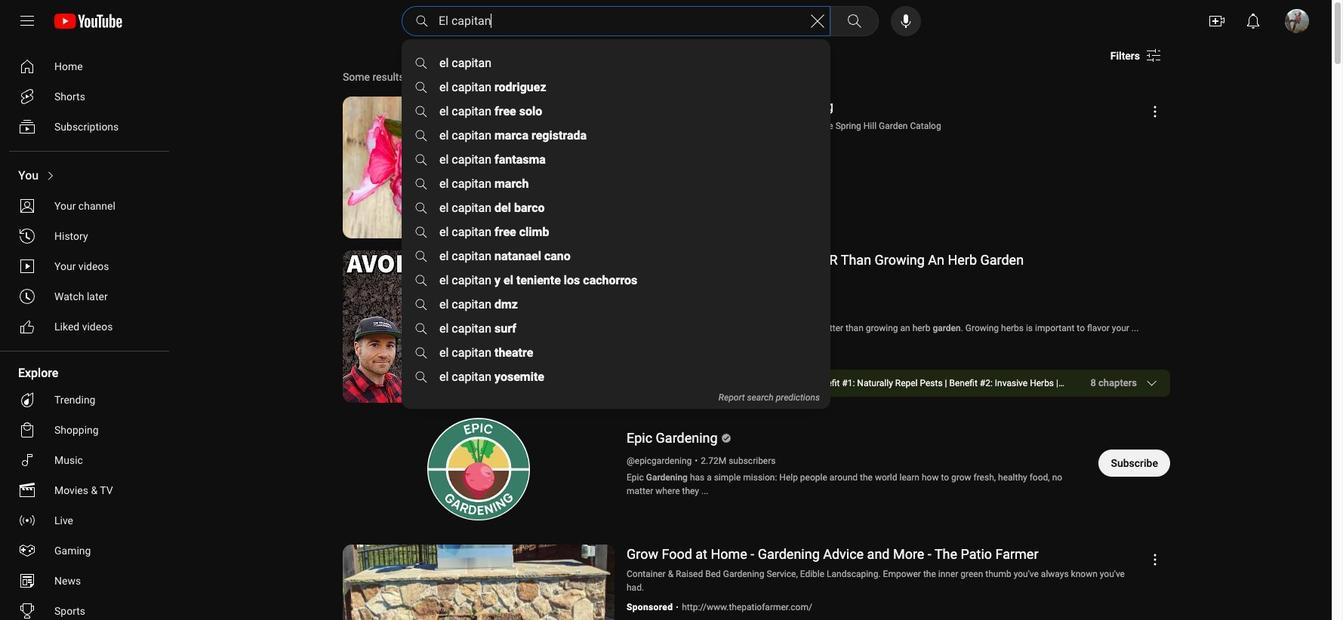 Task type: locate. For each thing, give the bounding box(es) containing it.
option
[[9, 51, 163, 82], [9, 82, 163, 112], [9, 112, 163, 142], [9, 161, 163, 191], [9, 191, 163, 221], [9, 221, 163, 251], [9, 251, 163, 282], [9, 282, 163, 312], [9, 312, 163, 342], [9, 385, 163, 415], [9, 415, 163, 446], [9, 446, 163, 476], [9, 476, 163, 506], [9, 506, 163, 536], [9, 536, 163, 566], [9, 566, 163, 597], [9, 597, 163, 621]]

14 option from the top
[[9, 506, 163, 536]]

11 option from the top
[[9, 415, 163, 446]]

9 option from the top
[[9, 312, 163, 342]]

list box
[[402, 51, 831, 410]]

17 option from the top
[[9, 597, 163, 621]]

16 option from the top
[[9, 566, 163, 597]]

None text field
[[1111, 50, 1140, 62]]

12 option from the top
[[9, 446, 163, 476]]

7 option from the top
[[9, 251, 163, 282]]

2 option from the top
[[9, 82, 163, 112]]

None text field
[[1111, 458, 1159, 470]]

Search text field
[[439, 11, 809, 31]]

6 option from the top
[[9, 221, 163, 251]]

5 option from the top
[[9, 191, 163, 221]]

None search field
[[399, 6, 882, 36]]

10 option from the top
[[9, 385, 163, 415]]



Task type: describe. For each thing, give the bounding box(es) containing it.
8 option from the top
[[9, 282, 163, 312]]

13 option from the top
[[9, 476, 163, 506]]

why interplanting herbs is better than growing an herb garden by the millennial gardener 18,588 views 21 hours ago 13 minutes, 31 seconds element
[[627, 253, 1024, 268]]

1 option from the top
[[9, 51, 163, 82]]

15 option from the top
[[9, 536, 163, 566]]

4 option from the top
[[9, 161, 163, 191]]

3 option from the top
[[9, 112, 163, 142]]

avatar image image
[[1285, 9, 1310, 33]]



Task type: vqa. For each thing, say whether or not it's contained in the screenshot.
"option"
yes



